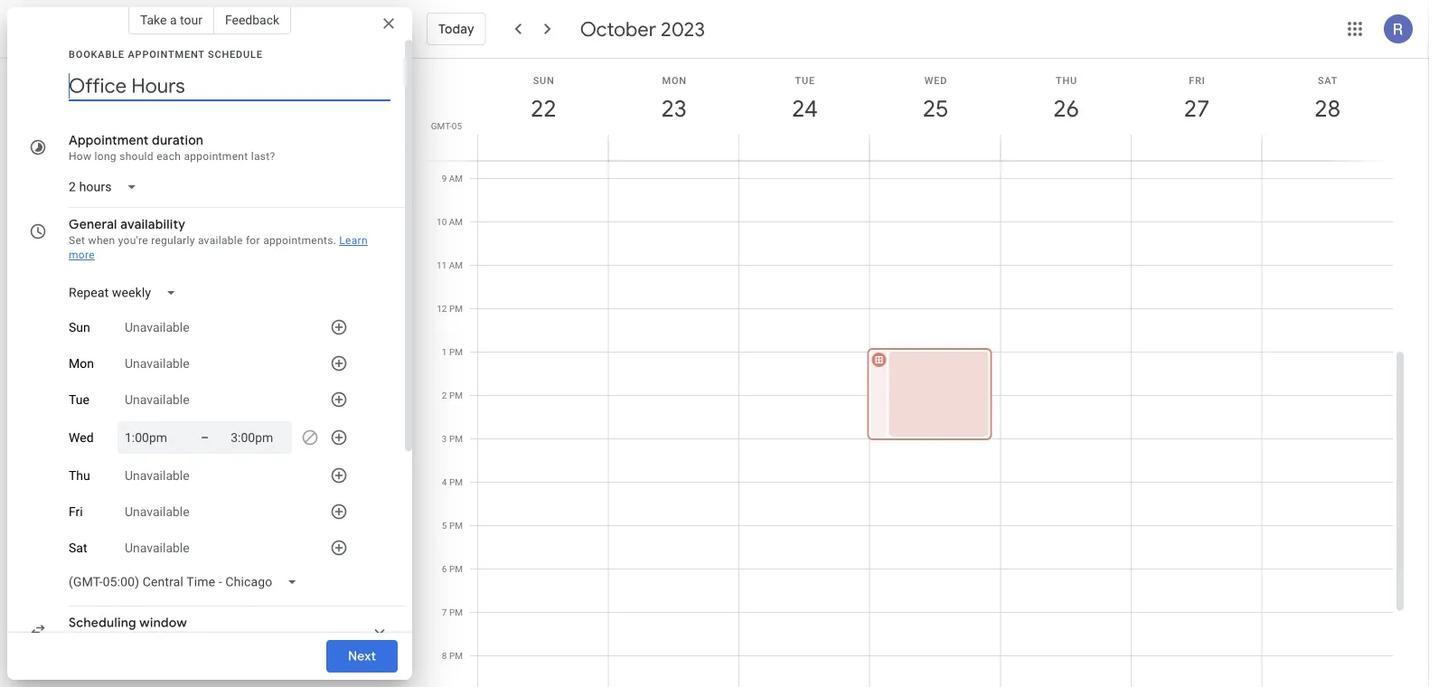 Task type: vqa. For each thing, say whether or not it's contained in the screenshot.
Cell
no



Task type: locate. For each thing, give the bounding box(es) containing it.
1 horizontal spatial fri
[[1189, 75, 1206, 86]]

pm right 7
[[449, 607, 463, 618]]

am right 10
[[449, 217, 463, 227]]

take a tour button
[[128, 5, 214, 34]]

1 vertical spatial am
[[449, 217, 463, 227]]

0 horizontal spatial sat
[[69, 540, 87, 555]]

window
[[139, 615, 187, 631]]

grid
[[419, 59, 1408, 687]]

0 vertical spatial sun
[[533, 75, 555, 86]]

how
[[69, 150, 92, 163]]

4 pm from the top
[[449, 433, 463, 444]]

0 horizontal spatial tue
[[69, 392, 89, 407]]

1 vertical spatial fri
[[69, 504, 83, 519]]

am for 11 am
[[449, 260, 463, 271]]

4
[[442, 477, 447, 488]]

4 pm
[[442, 477, 463, 488]]

4 unavailable from the top
[[125, 468, 190, 483]]

0 vertical spatial mon
[[662, 75, 687, 86]]

0 horizontal spatial thu
[[69, 468, 90, 483]]

am right the 11
[[449, 260, 463, 271]]

sat inside sat 28
[[1318, 75, 1338, 86]]

regularly
[[151, 234, 195, 247]]

general availability
[[69, 216, 185, 232]]

am for 9 am
[[449, 173, 463, 184]]

1 vertical spatial wed
[[69, 430, 94, 445]]

pm for 12 pm
[[449, 303, 463, 314]]

pm right 3 at the left bottom
[[449, 433, 463, 444]]

1 pm from the top
[[449, 303, 463, 314]]

saturday, october 28 element
[[1307, 88, 1348, 129]]

unavailable
[[125, 320, 190, 335], [125, 356, 190, 371], [125, 392, 190, 407], [125, 468, 190, 483], [125, 504, 190, 519], [125, 540, 190, 555]]

set when you're regularly available for appointments.
[[69, 234, 336, 247]]

pm for 4 pm
[[449, 477, 463, 488]]

pm for 7 pm
[[449, 607, 463, 618]]

am right 9
[[449, 173, 463, 184]]

sun for sun 22
[[533, 75, 555, 86]]

sat
[[1318, 75, 1338, 86], [69, 540, 87, 555]]

am
[[449, 173, 463, 184], [449, 217, 463, 227], [449, 260, 463, 271]]

duration
[[152, 132, 203, 148]]

0 horizontal spatial fri
[[69, 504, 83, 519]]

3 pm from the top
[[449, 390, 463, 401]]

mon 23
[[660, 75, 687, 123]]

6 unavailable from the top
[[125, 540, 190, 555]]

pm for 3 pm
[[449, 433, 463, 444]]

thu 26
[[1052, 75, 1078, 123]]

sat up scheduling
[[69, 540, 87, 555]]

2
[[442, 390, 447, 401]]

unavailable for thu
[[125, 468, 190, 483]]

sun inside sun 22
[[533, 75, 555, 86]]

sun down more
[[69, 320, 90, 335]]

pm for 1 pm
[[449, 347, 463, 358]]

mon for mon
[[69, 356, 94, 371]]

learn more link
[[69, 234, 368, 261]]

wed
[[924, 75, 948, 86], [69, 430, 94, 445]]

more
[[69, 249, 95, 261]]

3 am from the top
[[449, 260, 463, 271]]

pm
[[449, 303, 463, 314], [449, 347, 463, 358], [449, 390, 463, 401], [449, 433, 463, 444], [449, 477, 463, 488], [449, 520, 463, 531], [449, 564, 463, 574], [449, 607, 463, 618], [449, 650, 463, 661]]

2 am from the top
[[449, 217, 463, 227]]

thu
[[1056, 75, 1078, 86], [69, 468, 90, 483]]

pm right "1"
[[449, 347, 463, 358]]

6 pm
[[442, 564, 463, 574]]

unavailable all day image
[[296, 423, 325, 452]]

sat up saturday, october 28 element
[[1318, 75, 1338, 86]]

2 unavailable from the top
[[125, 356, 190, 371]]

8 pm from the top
[[449, 607, 463, 618]]

2 pm from the top
[[449, 347, 463, 358]]

wed up the 'wednesday, october 25' element
[[924, 75, 948, 86]]

1 vertical spatial sun
[[69, 320, 90, 335]]

fri
[[1189, 75, 1206, 86], [69, 504, 83, 519]]

appointment
[[184, 150, 248, 163]]

feedback
[[225, 12, 279, 27]]

23 column header
[[608, 59, 740, 160]]

wednesday, october 25 element
[[915, 88, 956, 129]]

3 unavailable from the top
[[125, 392, 190, 407]]

appointment duration how long should each appointment last?
[[69, 132, 275, 163]]

wed for wed
[[69, 430, 94, 445]]

feedback button
[[214, 5, 291, 34]]

pm right 6
[[449, 564, 463, 574]]

05
[[452, 120, 462, 131]]

thu for thu 26
[[1056, 75, 1078, 86]]

am for 10 am
[[449, 217, 463, 227]]

0 horizontal spatial wed
[[69, 430, 94, 445]]

gmt-05
[[431, 120, 462, 131]]

tue
[[795, 75, 815, 86], [69, 392, 89, 407]]

1 vertical spatial tue
[[69, 392, 89, 407]]

a
[[170, 12, 177, 27]]

tue 24
[[791, 75, 817, 123]]

5 unavailable from the top
[[125, 504, 190, 519]]

9
[[442, 173, 447, 184]]

1 horizontal spatial tue
[[795, 75, 815, 86]]

1 horizontal spatial wed
[[924, 75, 948, 86]]

1 horizontal spatial mon
[[662, 75, 687, 86]]

today button
[[427, 7, 486, 51]]

pm for 2 pm
[[449, 390, 463, 401]]

1 horizontal spatial sun
[[533, 75, 555, 86]]

mon inside mon 23
[[662, 75, 687, 86]]

24 column header
[[739, 59, 870, 160]]

–
[[201, 430, 209, 445]]

sat for sat 28
[[1318, 75, 1338, 86]]

0 horizontal spatial sun
[[69, 320, 90, 335]]

pm right 12
[[449, 303, 463, 314]]

7 pm from the top
[[449, 564, 463, 574]]

0 vertical spatial thu
[[1056, 75, 1078, 86]]

None field
[[61, 171, 152, 203], [61, 277, 191, 309], [61, 566, 312, 598], [61, 171, 152, 203], [61, 277, 191, 309], [61, 566, 312, 598]]

0 vertical spatial am
[[449, 173, 463, 184]]

6 pm from the top
[[449, 520, 463, 531]]

5 pm from the top
[[449, 477, 463, 488]]

next
[[348, 648, 376, 664]]

availability
[[120, 216, 185, 232]]

7
[[442, 607, 447, 618]]

tour
[[180, 12, 202, 27]]

wed inside 'wed 25'
[[924, 75, 948, 86]]

sun up 'sunday, october 22' element
[[533, 75, 555, 86]]

should
[[119, 150, 154, 163]]

1 am from the top
[[449, 173, 463, 184]]

pm right the 4
[[449, 477, 463, 488]]

0 vertical spatial tue
[[795, 75, 815, 86]]

sun
[[533, 75, 555, 86], [69, 320, 90, 335]]

thu inside thu 26
[[1056, 75, 1078, 86]]

10
[[437, 217, 447, 227]]

tue inside tue 24
[[795, 75, 815, 86]]

pm right 2
[[449, 390, 463, 401]]

learn
[[339, 234, 368, 247]]

5
[[442, 520, 447, 531]]

take
[[140, 12, 167, 27]]

october 2023
[[580, 16, 705, 42]]

1 vertical spatial thu
[[69, 468, 90, 483]]

1 horizontal spatial sat
[[1318, 75, 1338, 86]]

thu for thu
[[69, 468, 90, 483]]

pm right 8
[[449, 650, 463, 661]]

mon
[[662, 75, 687, 86], [69, 356, 94, 371]]

3 pm
[[442, 433, 463, 444]]

1 vertical spatial mon
[[69, 356, 94, 371]]

1 pm
[[442, 347, 463, 358]]

sunday, october 22 element
[[523, 88, 564, 129]]

0 horizontal spatial mon
[[69, 356, 94, 371]]

wed left start time on wednesdays text field
[[69, 430, 94, 445]]

0 vertical spatial sat
[[1318, 75, 1338, 86]]

general
[[69, 216, 117, 232]]

2 vertical spatial am
[[449, 260, 463, 271]]

mon for mon 23
[[662, 75, 687, 86]]

scheduling window button
[[61, 610, 401, 650]]

1 vertical spatial sat
[[69, 540, 87, 555]]

fri inside "fri 27"
[[1189, 75, 1206, 86]]

0 vertical spatial wed
[[924, 75, 948, 86]]

0 vertical spatial fri
[[1189, 75, 1206, 86]]

9 pm from the top
[[449, 650, 463, 661]]

fri for fri 27
[[1189, 75, 1206, 86]]

grid containing 22
[[419, 59, 1408, 687]]

sat for sat
[[69, 540, 87, 555]]

1 unavailable from the top
[[125, 320, 190, 335]]

12
[[437, 303, 447, 314]]

Add title text field
[[69, 72, 391, 99]]

1 horizontal spatial thu
[[1056, 75, 1078, 86]]

pm right "5"
[[449, 520, 463, 531]]



Task type: describe. For each thing, give the bounding box(es) containing it.
6
[[442, 564, 447, 574]]

appointment
[[128, 48, 205, 60]]

when
[[88, 234, 115, 247]]

each
[[157, 150, 181, 163]]

2 pm
[[442, 390, 463, 401]]

fri for fri
[[69, 504, 83, 519]]

9 am
[[442, 173, 463, 184]]

you're
[[118, 234, 148, 247]]

2023
[[661, 16, 705, 42]]

23
[[660, 94, 686, 123]]

tue for tue 24
[[795, 75, 815, 86]]

friday, october 27 element
[[1176, 88, 1218, 129]]

available
[[198, 234, 243, 247]]

End time on Wednesdays text field
[[231, 427, 285, 448]]

wed for wed 25
[[924, 75, 948, 86]]

sat 28
[[1314, 75, 1339, 123]]

11
[[437, 260, 447, 271]]

last?
[[251, 150, 275, 163]]

24
[[791, 94, 817, 123]]

12 pm
[[437, 303, 463, 314]]

sun 22
[[529, 75, 555, 123]]

unavailable for sun
[[125, 320, 190, 335]]

monday, october 23 element
[[653, 88, 695, 129]]

set
[[69, 234, 85, 247]]

learn more
[[69, 234, 368, 261]]

appointment
[[69, 132, 149, 148]]

3
[[442, 433, 447, 444]]

26 column header
[[1000, 59, 1132, 160]]

long
[[95, 150, 117, 163]]

bookable appointment schedule
[[69, 48, 263, 60]]

5 pm
[[442, 520, 463, 531]]

28
[[1314, 94, 1339, 123]]

pm for 5 pm
[[449, 520, 463, 531]]

wed 25
[[922, 75, 948, 123]]

gmt-
[[431, 120, 452, 131]]

schedule
[[208, 48, 263, 60]]

8
[[442, 650, 447, 661]]

take a tour
[[140, 12, 202, 27]]

unavailable for mon
[[125, 356, 190, 371]]

8 pm
[[442, 650, 463, 661]]

25 column header
[[869, 59, 1001, 160]]

scheduling
[[69, 615, 136, 631]]

unavailable for fri
[[125, 504, 190, 519]]

for
[[246, 234, 260, 247]]

scheduling window
[[69, 615, 187, 631]]

27
[[1183, 94, 1209, 123]]

next button
[[326, 635, 398, 678]]

today
[[438, 21, 474, 37]]

22
[[529, 94, 555, 123]]

october
[[580, 16, 656, 42]]

22 column header
[[477, 59, 609, 160]]

11 am
[[437, 260, 463, 271]]

10 am
[[437, 217, 463, 227]]

fri 27
[[1183, 75, 1209, 123]]

26
[[1052, 94, 1078, 123]]

unavailable for tue
[[125, 392, 190, 407]]

sun for sun
[[69, 320, 90, 335]]

thursday, october 26 element
[[1046, 88, 1087, 129]]

25
[[922, 94, 947, 123]]

Start time on Wednesdays text field
[[125, 427, 179, 448]]

1
[[442, 347, 447, 358]]

28 column header
[[1261, 59, 1393, 160]]

27 column header
[[1131, 59, 1262, 160]]

tuesday, october 24 element
[[784, 88, 826, 129]]

pm for 6 pm
[[449, 564, 463, 574]]

tue for tue
[[69, 392, 89, 407]]

pm for 8 pm
[[449, 650, 463, 661]]

bookable
[[69, 48, 125, 60]]

unavailable for sat
[[125, 540, 190, 555]]

7 pm
[[442, 607, 463, 618]]

appointments.
[[263, 234, 336, 247]]



